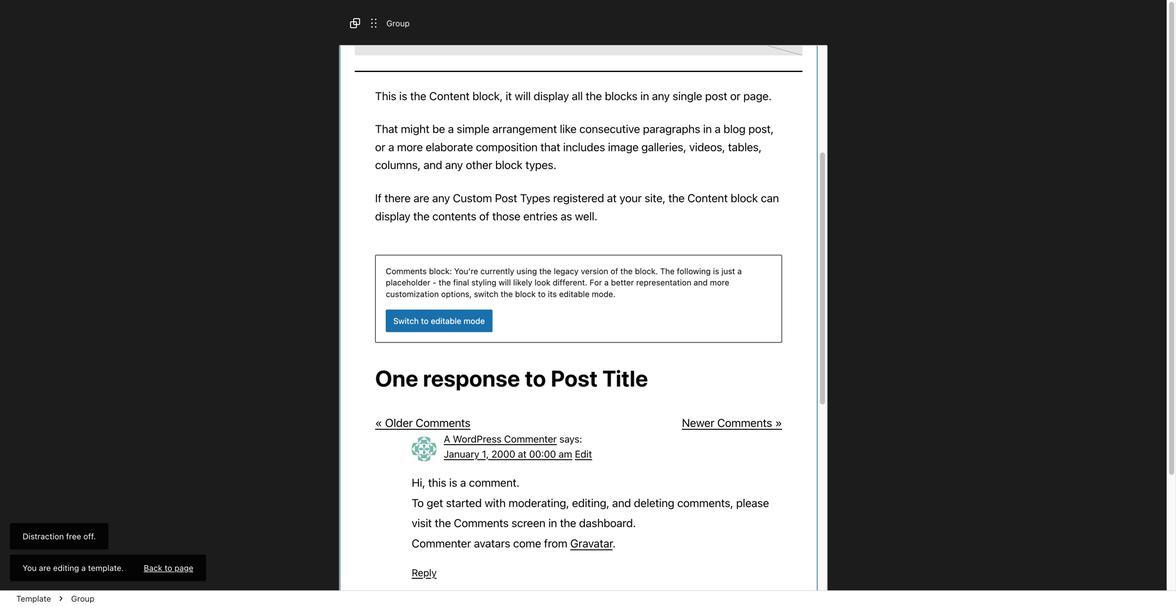 Task type: vqa. For each thing, say whether or not it's contained in the screenshot.
Are
yes



Task type: describe. For each thing, give the bounding box(es) containing it.
off.
[[83, 532, 96, 541]]

drag image
[[366, 16, 382, 31]]

group inside block breadcrumb "list"
[[71, 594, 94, 604]]

a
[[81, 563, 86, 573]]

distraction
[[23, 532, 64, 541]]

group button
[[387, 8, 410, 38]]

back
[[144, 563, 162, 573]]

page
[[175, 563, 193, 573]]

you
[[23, 563, 37, 573]]

you are editing a template.
[[23, 563, 124, 573]]

0 vertical spatial group
[[387, 18, 410, 28]]

template.
[[88, 563, 124, 573]]

template button
[[11, 591, 56, 606]]

free
[[66, 532, 81, 541]]

block breadcrumb list
[[0, 591, 111, 606]]



Task type: locate. For each thing, give the bounding box(es) containing it.
editor top bar region
[[0, 0, 1176, 38]]

editing
[[53, 563, 79, 573]]

are
[[39, 563, 51, 573]]

group down a
[[71, 594, 94, 604]]

editor top bar image
[[1074, 7, 1176, 30]]

distraction free off. button
[[10, 523, 108, 550]]

0 horizontal spatial group
[[71, 594, 94, 604]]

group
[[387, 18, 410, 28], [71, 594, 94, 604]]

1 vertical spatial group
[[71, 594, 94, 604]]

1 horizontal spatial group
[[387, 18, 410, 28]]

to
[[165, 563, 172, 573]]

template
[[16, 594, 51, 604]]

back to page
[[144, 563, 193, 573]]

back to page button
[[144, 562, 193, 574]]

group right the drag 'icon'
[[387, 18, 410, 28]]

distraction free off.
[[23, 532, 96, 541]]



